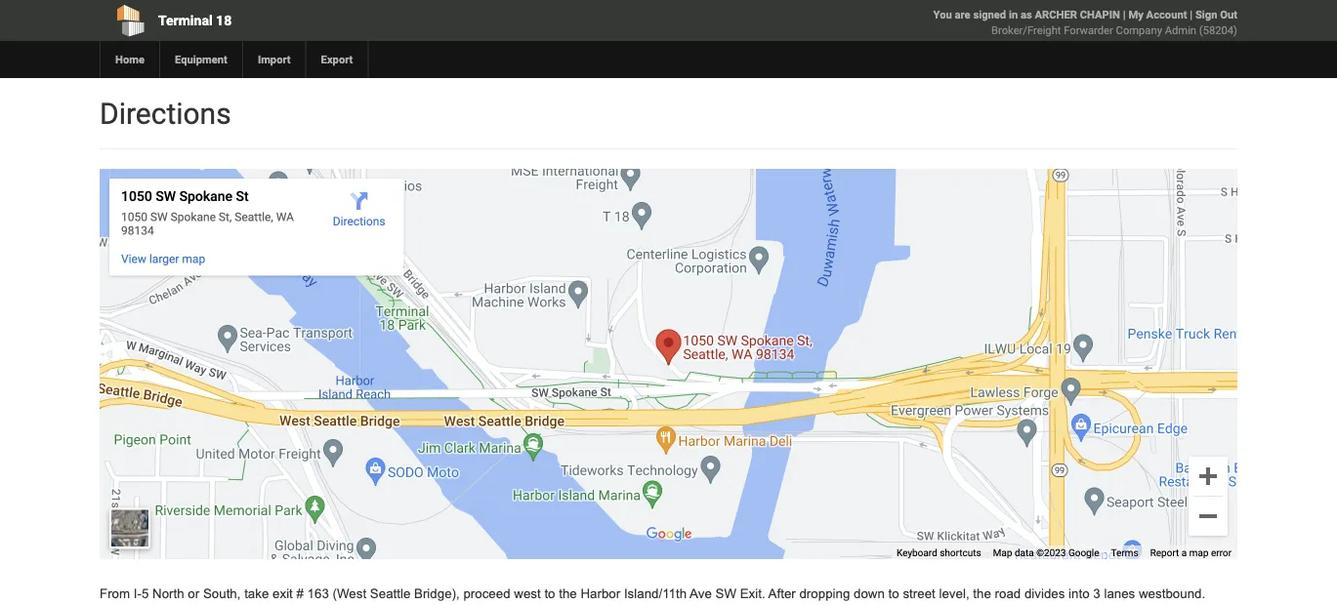 Task type: locate. For each thing, give the bounding box(es) containing it.
2 to from the left
[[888, 587, 899, 602]]

divides
[[1025, 587, 1065, 602]]

export link
[[305, 41, 368, 78]]

to right down
[[888, 587, 899, 602]]

| left my
[[1123, 8, 1126, 21]]

5
[[142, 587, 149, 602]]

my account link
[[1129, 8, 1187, 21]]

export
[[321, 53, 353, 66]]

1 horizontal spatial |
[[1190, 8, 1193, 21]]

0 horizontal spatial the
[[559, 587, 577, 602]]

harbor
[[581, 587, 620, 602]]

westbound.
[[1139, 587, 1205, 602]]

directions
[[100, 96, 231, 131]]

to
[[544, 587, 555, 602], [888, 587, 899, 602]]

account
[[1146, 8, 1187, 21]]

the left the harbor
[[559, 587, 577, 602]]

archer
[[1035, 8, 1077, 21]]

the left road
[[973, 587, 991, 602]]

seattle
[[370, 587, 411, 602]]

2 the from the left
[[973, 587, 991, 602]]

equipment link
[[159, 41, 242, 78]]

0 horizontal spatial to
[[544, 587, 555, 602]]

#
[[296, 587, 304, 602]]

you are signed in as archer chapin | my account | sign out broker/freight forwarder company admin (58204)
[[933, 8, 1238, 37]]

down
[[854, 587, 885, 602]]

signed
[[973, 8, 1006, 21]]

you
[[933, 8, 952, 21]]

west
[[514, 587, 541, 602]]

the
[[559, 587, 577, 602], [973, 587, 991, 602]]

admin
[[1165, 24, 1197, 37]]

to right west
[[544, 587, 555, 602]]

1 horizontal spatial to
[[888, 587, 899, 602]]

3
[[1093, 587, 1101, 602]]

out
[[1220, 8, 1238, 21]]

proceed
[[463, 587, 510, 602]]

as
[[1021, 8, 1032, 21]]

|
[[1123, 8, 1126, 21], [1190, 8, 1193, 21]]

equipment
[[175, 53, 227, 66]]

i-
[[134, 587, 142, 602]]

in
[[1009, 8, 1018, 21]]

company
[[1116, 24, 1162, 37]]

| left the sign
[[1190, 8, 1193, 21]]

broker/freight
[[991, 24, 1061, 37]]

forwarder
[[1064, 24, 1113, 37]]

are
[[955, 8, 971, 21]]

0 horizontal spatial |
[[1123, 8, 1126, 21]]

import
[[258, 53, 291, 66]]

north
[[152, 587, 184, 602]]

or
[[188, 587, 199, 602]]

sign out link
[[1195, 8, 1238, 21]]

1 horizontal spatial the
[[973, 587, 991, 602]]



Task type: describe. For each thing, give the bounding box(es) containing it.
take
[[244, 587, 269, 602]]

home link
[[100, 41, 159, 78]]

south,
[[203, 587, 241, 602]]

after
[[768, 587, 796, 602]]

from i-5 north or south, take exit # 163 (west seattle bridge), proceed west to the harbor island/11th ave sw exit. after dropping down to street level, the road divides into 3 lanes westbound.
[[100, 587, 1205, 606]]

terminal
[[158, 12, 213, 28]]

from
[[100, 587, 130, 602]]

1 | from the left
[[1123, 8, 1126, 21]]

lanes
[[1104, 587, 1135, 602]]

sign
[[1195, 8, 1217, 21]]

street
[[903, 587, 936, 602]]

island/11th
[[624, 587, 687, 602]]

home
[[115, 53, 145, 66]]

dropping
[[799, 587, 850, 602]]

terminal 18 link
[[100, 0, 557, 41]]

chapin
[[1080, 8, 1120, 21]]

terminal 18
[[158, 12, 232, 28]]

bridge),
[[414, 587, 460, 602]]

ave
[[690, 587, 712, 602]]

sw
[[716, 587, 736, 602]]

1 to from the left
[[544, 587, 555, 602]]

exit
[[273, 587, 293, 602]]

163
[[307, 587, 329, 602]]

exit.
[[740, 587, 765, 602]]

my
[[1129, 8, 1144, 21]]

1 the from the left
[[559, 587, 577, 602]]

2 | from the left
[[1190, 8, 1193, 21]]

import link
[[242, 41, 305, 78]]

18
[[216, 12, 232, 28]]

into
[[1069, 587, 1090, 602]]

road
[[995, 587, 1021, 602]]

(58204)
[[1199, 24, 1238, 37]]

(west
[[333, 587, 366, 602]]

level,
[[939, 587, 970, 602]]



Task type: vqa. For each thing, say whether or not it's contained in the screenshot.
in
yes



